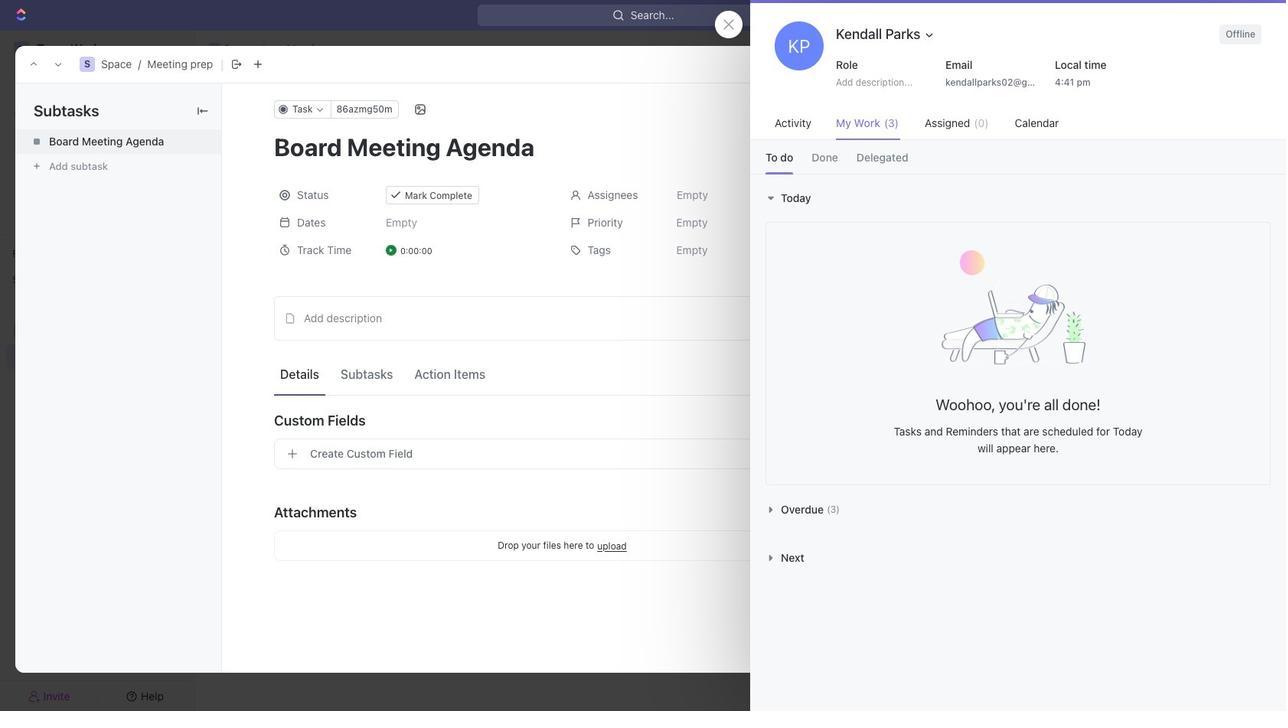 Task type: locate. For each thing, give the bounding box(es) containing it.
tab list
[[751, 140, 1287, 174]]

1 horizontal spatial space, , element
[[80, 57, 95, 72]]

0 horizontal spatial space, , element
[[14, 323, 29, 339]]

sidebar navigation
[[0, 31, 195, 711]]

tab panel
[[751, 174, 1287, 582]]

space, , element
[[208, 43, 221, 55], [80, 57, 95, 72], [14, 323, 29, 339]]

task sidebar content section
[[903, 83, 1225, 673]]

2 vertical spatial space, , element
[[14, 323, 29, 339]]

2 horizontal spatial space, , element
[[208, 43, 221, 55]]

invite user image
[[28, 690, 40, 703]]

1 vertical spatial space, , element
[[80, 57, 95, 72]]



Task type: vqa. For each thing, say whether or not it's contained in the screenshot.
the bottommost Mind
no



Task type: describe. For each thing, give the bounding box(es) containing it.
space, , element inside sidebar navigation
[[14, 323, 29, 339]]

Edit task name text field
[[274, 132, 851, 162]]

0 vertical spatial space, , element
[[208, 43, 221, 55]]



